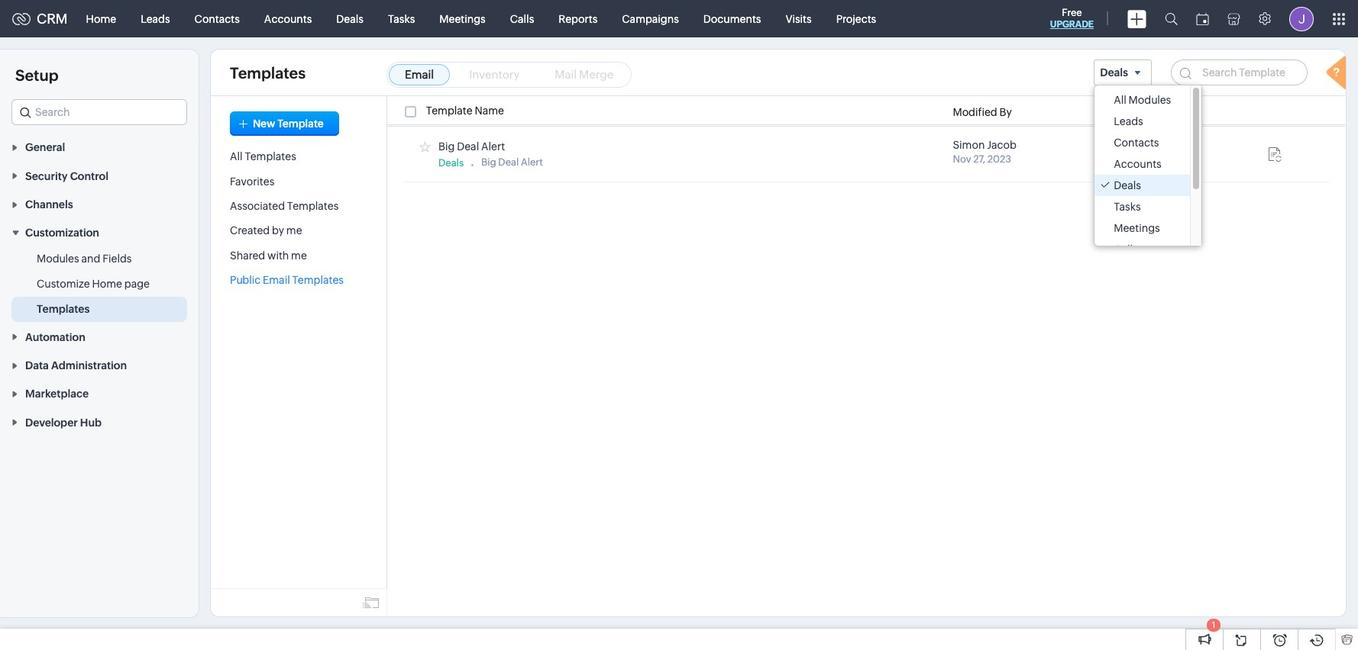 Task type: vqa. For each thing, say whether or not it's contained in the screenshot.
button
no



Task type: describe. For each thing, give the bounding box(es) containing it.
2023
[[988, 154, 1012, 165]]

home link
[[74, 0, 128, 37]]

all modules
[[1114, 94, 1171, 106]]

0 horizontal spatial alert
[[481, 140, 505, 153]]

crm link
[[12, 11, 68, 27]]

used
[[1128, 106, 1154, 119]]

visits
[[786, 13, 812, 25]]

profile image
[[1290, 6, 1314, 31]]

template name
[[426, 105, 504, 117]]

templates up created by me link on the left top of page
[[287, 200, 339, 212]]

shared with me
[[230, 250, 307, 262]]

deals inside field
[[1100, 66, 1128, 79]]

public
[[230, 274, 261, 287]]

security
[[25, 170, 68, 182]]

deals down last used
[[1114, 180, 1141, 192]]

shared
[[230, 250, 265, 262]]

documents link
[[691, 0, 774, 37]]

customization
[[25, 227, 99, 239]]

deals link
[[324, 0, 376, 37]]

meetings link
[[427, 0, 498, 37]]

and
[[81, 253, 100, 265]]

1 vertical spatial big
[[481, 156, 496, 168]]

visits link
[[774, 0, 824, 37]]

modules and fields link
[[37, 252, 132, 267]]

setup
[[15, 66, 58, 84]]

marketplace
[[25, 388, 89, 401]]

automation button
[[0, 323, 199, 351]]

email link
[[389, 64, 450, 86]]

1 horizontal spatial leads
[[1114, 116, 1143, 128]]

0 vertical spatial modules
[[1129, 94, 1171, 106]]

templates link
[[37, 302, 90, 317]]

by
[[1000, 106, 1012, 119]]

leads link
[[128, 0, 182, 37]]

contacts link
[[182, 0, 252, 37]]

projects
[[836, 13, 877, 25]]

favorites
[[230, 175, 275, 188]]

0 vertical spatial tasks
[[388, 13, 415, 25]]

free
[[1062, 7, 1082, 18]]

upgrade
[[1050, 19, 1094, 30]]

channels button
[[0, 190, 199, 219]]

reports link
[[546, 0, 610, 37]]

developer hub button
[[0, 408, 199, 437]]

last used
[[1106, 106, 1154, 119]]

crm
[[37, 11, 68, 27]]

1 vertical spatial calls
[[1114, 244, 1138, 256]]

associated templates link
[[230, 200, 339, 212]]

hub
[[80, 417, 102, 429]]

new
[[253, 118, 275, 130]]

27,
[[973, 154, 986, 165]]

page
[[124, 278, 150, 291]]

associated
[[230, 200, 285, 212]]

0 vertical spatial big deal alert
[[439, 140, 505, 153]]

simon jacob link
[[953, 139, 1017, 152]]

search image
[[1165, 12, 1178, 25]]

campaigns link
[[610, 0, 691, 37]]

projects link
[[824, 0, 889, 37]]

search element
[[1156, 0, 1187, 37]]

templates up favorites
[[245, 151, 296, 163]]

calendar image
[[1196, 13, 1209, 25]]

data
[[25, 360, 49, 372]]

simon jacob nov 27, 2023
[[953, 139, 1017, 165]]

deals down big deal alert link
[[439, 157, 464, 169]]

all for all modules
[[1114, 94, 1127, 106]]

tasks link
[[376, 0, 427, 37]]

accounts link
[[252, 0, 324, 37]]

1 vertical spatial meetings
[[1114, 222, 1160, 235]]

1 vertical spatial email
[[263, 274, 290, 287]]

last
[[1106, 106, 1126, 119]]

home inside "customization" region
[[92, 278, 122, 291]]

documents
[[704, 13, 761, 25]]

general
[[25, 142, 65, 154]]

create menu element
[[1119, 0, 1156, 37]]

templates down shared with me
[[292, 274, 344, 287]]

logo image
[[12, 13, 31, 25]]

templates up new
[[230, 64, 306, 81]]

nov
[[953, 154, 971, 165]]

tree containing all modules
[[1095, 86, 1202, 261]]

jacob
[[987, 139, 1017, 152]]

Search Template text field
[[1171, 60, 1308, 86]]

0 vertical spatial template
[[426, 105, 473, 117]]



Task type: locate. For each thing, give the bounding box(es) containing it.
public email templates link
[[230, 274, 344, 287]]

template inside button
[[278, 118, 324, 130]]

profile element
[[1280, 0, 1323, 37]]

tasks
[[388, 13, 415, 25], [1114, 201, 1141, 213]]

favorites link
[[230, 175, 275, 188]]

me
[[286, 225, 302, 237], [291, 250, 307, 262]]

Deals field
[[1094, 60, 1152, 86]]

templates down customize
[[37, 304, 90, 316]]

modules inside "customization" region
[[37, 253, 79, 265]]

1 horizontal spatial calls
[[1114, 244, 1138, 256]]

accounts left deals 'link'
[[264, 13, 312, 25]]

leads right home link
[[141, 13, 170, 25]]

1 horizontal spatial alert
[[521, 156, 543, 168]]

0 horizontal spatial modules
[[37, 253, 79, 265]]

free upgrade
[[1050, 7, 1094, 30]]

1 horizontal spatial modules
[[1129, 94, 1171, 106]]

0 vertical spatial big
[[439, 140, 455, 153]]

created by me link
[[230, 225, 302, 237]]

0 horizontal spatial accounts
[[264, 13, 312, 25]]

1 vertical spatial template
[[278, 118, 324, 130]]

automation
[[25, 331, 85, 344]]

1 vertical spatial big deal alert
[[481, 156, 543, 168]]

deals left tasks link
[[336, 13, 364, 25]]

0 horizontal spatial deal
[[457, 140, 479, 153]]

customize home page
[[37, 278, 150, 291]]

modules up customize
[[37, 253, 79, 265]]

contacts right leads link
[[195, 13, 240, 25]]

alert
[[481, 140, 505, 153], [521, 156, 543, 168]]

customization button
[[0, 219, 199, 247]]

big down big deal alert link
[[481, 156, 496, 168]]

deal down template name
[[457, 140, 479, 153]]

0 vertical spatial contacts
[[195, 13, 240, 25]]

home right 'crm'
[[86, 13, 116, 25]]

big deal alert down template name
[[439, 140, 505, 153]]

0 vertical spatial home
[[86, 13, 116, 25]]

customize home page link
[[37, 277, 150, 292]]

leads
[[141, 13, 170, 25], [1114, 116, 1143, 128]]

None field
[[11, 99, 187, 125]]

contacts down used
[[1114, 137, 1159, 149]]

channels
[[25, 199, 73, 211]]

1 horizontal spatial contacts
[[1114, 137, 1159, 149]]

calls
[[510, 13, 534, 25], [1114, 244, 1138, 256]]

administration
[[51, 360, 127, 372]]

accounts down used
[[1114, 158, 1162, 171]]

email down with
[[263, 274, 290, 287]]

data administration
[[25, 360, 127, 372]]

0 horizontal spatial leads
[[141, 13, 170, 25]]

associated templates
[[230, 200, 339, 212]]

1 vertical spatial alert
[[521, 156, 543, 168]]

0 horizontal spatial meetings
[[440, 13, 486, 25]]

all templates
[[230, 151, 296, 163]]

home down "fields"
[[92, 278, 122, 291]]

1 vertical spatial tasks
[[1114, 201, 1141, 213]]

all left used
[[1114, 94, 1127, 106]]

big deal alert down big deal alert link
[[481, 156, 543, 168]]

0 vertical spatial meetings
[[440, 13, 486, 25]]

email up template name
[[405, 68, 434, 81]]

1
[[1212, 621, 1216, 630]]

big deal alert link
[[439, 140, 505, 153]]

accounts
[[264, 13, 312, 25], [1114, 158, 1162, 171]]

deal
[[457, 140, 479, 153], [498, 156, 519, 168]]

new template button
[[230, 112, 339, 136]]

reports
[[559, 13, 598, 25]]

new template
[[253, 118, 324, 130]]

0 vertical spatial deal
[[457, 140, 479, 153]]

0 vertical spatial accounts
[[264, 13, 312, 25]]

1 horizontal spatial all
[[1114, 94, 1127, 106]]

0 horizontal spatial template
[[278, 118, 324, 130]]

1 horizontal spatial email
[[405, 68, 434, 81]]

templates
[[230, 64, 306, 81], [245, 151, 296, 163], [287, 200, 339, 212], [292, 274, 344, 287], [37, 304, 90, 316]]

customize
[[37, 278, 90, 291]]

me for shared with me
[[291, 250, 307, 262]]

calls link
[[498, 0, 546, 37]]

modules
[[1129, 94, 1171, 106], [37, 253, 79, 265]]

0 horizontal spatial big
[[439, 140, 455, 153]]

1 vertical spatial me
[[291, 250, 307, 262]]

public email templates
[[230, 274, 344, 287]]

all
[[1114, 94, 1127, 106], [230, 151, 243, 163]]

deal down big deal alert link
[[498, 156, 519, 168]]

0 horizontal spatial contacts
[[195, 13, 240, 25]]

email
[[405, 68, 434, 81], [263, 274, 290, 287]]

template left "name"
[[426, 105, 473, 117]]

modified by
[[953, 106, 1012, 119]]

tree
[[1095, 86, 1202, 261]]

deals inside 'link'
[[336, 13, 364, 25]]

0 horizontal spatial email
[[263, 274, 290, 287]]

general button
[[0, 133, 199, 161]]

customization region
[[0, 247, 199, 323]]

shared with me link
[[230, 250, 307, 262]]

1 vertical spatial leads
[[1114, 116, 1143, 128]]

0 vertical spatial leads
[[141, 13, 170, 25]]

1 vertical spatial deal
[[498, 156, 519, 168]]

created
[[230, 225, 270, 237]]

developer
[[25, 417, 78, 429]]

big
[[439, 140, 455, 153], [481, 156, 496, 168]]

templates inside "customization" region
[[37, 304, 90, 316]]

1 vertical spatial home
[[92, 278, 122, 291]]

Search text field
[[12, 100, 186, 125]]

fields
[[102, 253, 132, 265]]

0 vertical spatial calls
[[510, 13, 534, 25]]

control
[[70, 170, 108, 182]]

contacts
[[195, 13, 240, 25], [1114, 137, 1159, 149]]

marketplace button
[[0, 380, 199, 408]]

all templates link
[[230, 151, 296, 163]]

0 vertical spatial me
[[286, 225, 302, 237]]

all for all templates
[[230, 151, 243, 163]]

data administration button
[[0, 351, 199, 380]]

1 horizontal spatial meetings
[[1114, 222, 1160, 235]]

all up favorites
[[230, 151, 243, 163]]

1 vertical spatial all
[[230, 151, 243, 163]]

0 vertical spatial all
[[1114, 94, 1127, 106]]

with
[[267, 250, 289, 262]]

0 vertical spatial alert
[[481, 140, 505, 153]]

by
[[272, 225, 284, 237]]

meetings
[[440, 13, 486, 25], [1114, 222, 1160, 235]]

campaigns
[[622, 13, 679, 25]]

name
[[475, 105, 504, 117]]

modules and fields
[[37, 253, 132, 265]]

1 horizontal spatial deal
[[498, 156, 519, 168]]

1 horizontal spatial tasks
[[1114, 201, 1141, 213]]

leads down the all modules
[[1114, 116, 1143, 128]]

developer hub
[[25, 417, 102, 429]]

security control button
[[0, 161, 199, 190]]

me for created by me
[[286, 225, 302, 237]]

0 horizontal spatial calls
[[510, 13, 534, 25]]

1 horizontal spatial big
[[481, 156, 496, 168]]

modified
[[953, 106, 998, 119]]

deals
[[336, 13, 364, 25], [1100, 66, 1128, 79], [439, 157, 464, 169], [1114, 180, 1141, 192]]

created by me
[[230, 225, 302, 237]]

template right new
[[278, 118, 324, 130]]

modules right last
[[1129, 94, 1171, 106]]

0 vertical spatial email
[[405, 68, 434, 81]]

simon
[[953, 139, 985, 152]]

me right with
[[291, 250, 307, 262]]

1 vertical spatial modules
[[37, 253, 79, 265]]

accounts inside tree
[[1114, 158, 1162, 171]]

0 horizontal spatial tasks
[[388, 13, 415, 25]]

home
[[86, 13, 116, 25], [92, 278, 122, 291]]

0 horizontal spatial all
[[230, 151, 243, 163]]

big deal alert
[[439, 140, 505, 153], [481, 156, 543, 168]]

1 vertical spatial accounts
[[1114, 158, 1162, 171]]

1 horizontal spatial template
[[426, 105, 473, 117]]

big down template name
[[439, 140, 455, 153]]

security control
[[25, 170, 108, 182]]

me right by
[[286, 225, 302, 237]]

create menu image
[[1128, 10, 1147, 28]]

1 vertical spatial contacts
[[1114, 137, 1159, 149]]

1 horizontal spatial accounts
[[1114, 158, 1162, 171]]

deals up the all modules
[[1100, 66, 1128, 79]]



